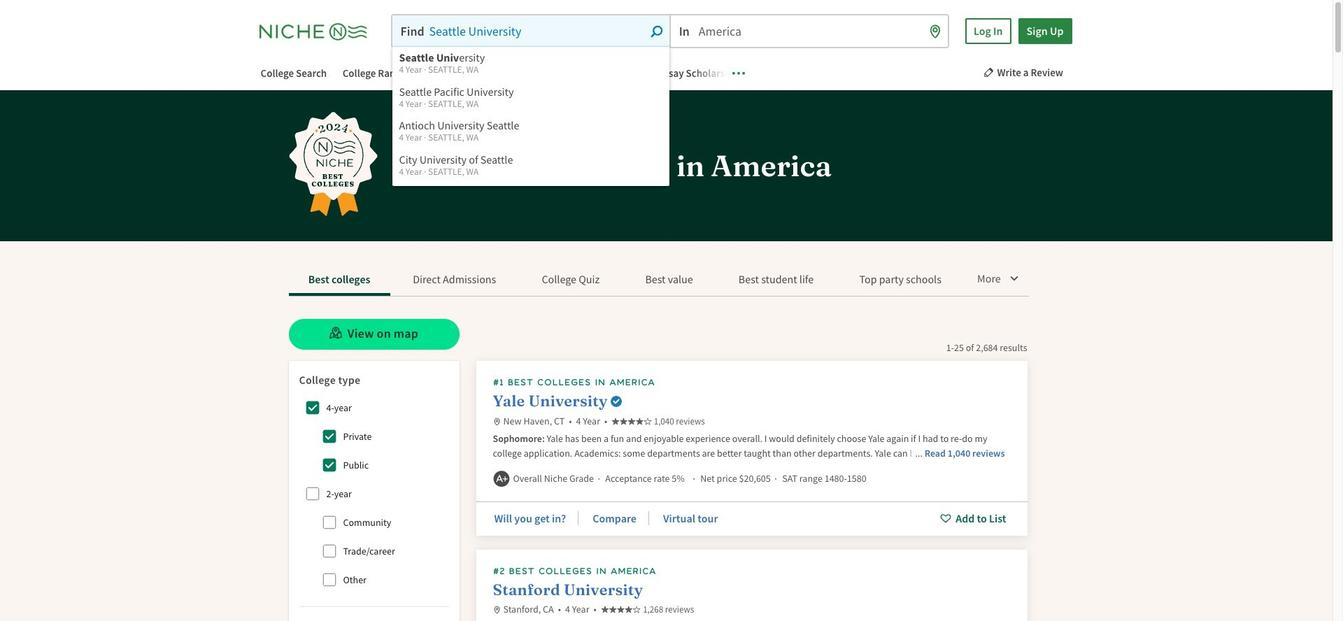 Task type: locate. For each thing, give the bounding box(es) containing it.
address image
[[493, 607, 501, 615]]

address image
[[493, 418, 501, 426]]

banner links element
[[247, 64, 751, 83]]

other. nested checkbox 3 of 3. controlled by 2-year above element
[[315, 566, 343, 594]]

search filter controls element
[[289, 361, 460, 622]]

private. nested checkbox 1 of 2. controlled by 4-year above element
[[315, 423, 343, 451]]

America text field
[[671, 15, 948, 47]]

pencil image
[[984, 67, 994, 78]]

trade/career. nested checkbox 2 of 3. controlled by 2-year above image
[[322, 544, 336, 558]]

group inside "search filter controls" element
[[299, 394, 449, 594]]

stanford university element
[[476, 550, 1028, 622]]

best colleges, current element
[[289, 267, 390, 296]]

public. nested checkbox 2 of 2. controlled by 4-year above image
[[322, 458, 336, 472]]

a college or university ... text field
[[392, 15, 670, 47]]

group
[[299, 394, 449, 594]]

niche home image
[[259, 19, 378, 43]]



Task type: vqa. For each thing, say whether or not it's contained in the screenshot.
right 'students laughing around tablet' image
no



Task type: describe. For each thing, give the bounding box(es) containing it.
4-year. also controls the next 2 checkboxes element
[[299, 394, 327, 422]]

meatball image
[[733, 67, 745, 79]]

arrow down image
[[1009, 272, 1020, 284]]

public. nested checkbox 2 of 2. controlled by 4-year above element
[[315, 451, 343, 479]]

community. nested checkbox 1 of 3. controlled by 2-year above image
[[322, 516, 336, 530]]

yale university element
[[476, 361, 1028, 536]]

other. nested checkbox 3 of 3. controlled by 2-year above image
[[322, 573, 336, 587]]

2-year. also controls the next 3 checkboxes image
[[306, 487, 320, 501]]

4-year. also controls the next 2 checkboxes image
[[306, 401, 320, 415]]

private. nested checkbox 1 of 2. controlled by 4-year above image
[[322, 430, 336, 444]]

trade/career. nested checkbox 2 of 3. controlled by 2-year above element
[[315, 537, 343, 565]]

community. nested checkbox 1 of 3. controlled by 2-year above element
[[315, 509, 343, 537]]

2-year. also controls the next 3 checkboxes element
[[299, 480, 327, 508]]



